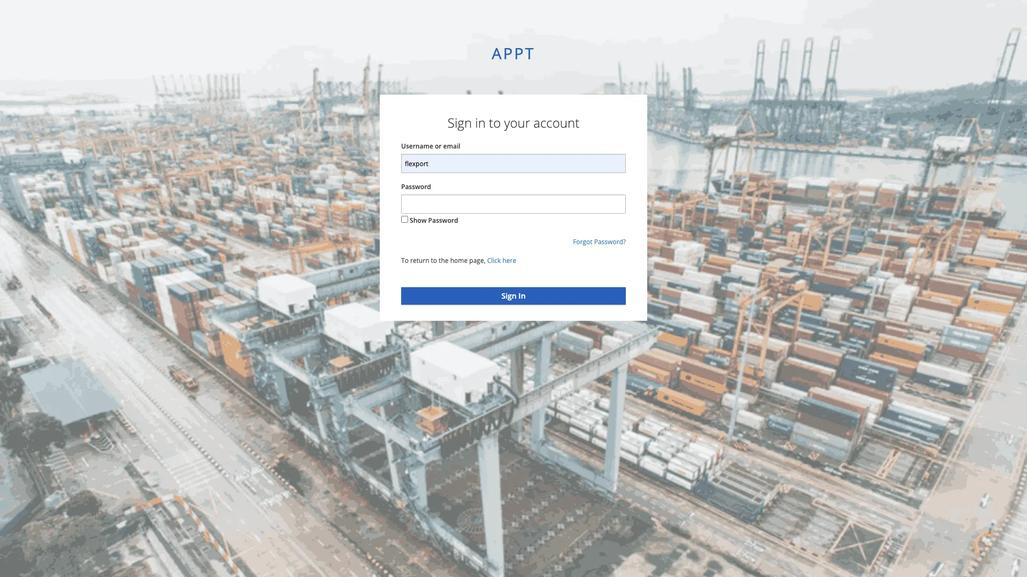 Task type: locate. For each thing, give the bounding box(es) containing it.
Password password field
[[401, 195, 626, 214]]

show password
[[410, 216, 458, 225]]

sign
[[448, 114, 472, 131]]

None submit
[[401, 288, 626, 305]]

password right "show"
[[428, 216, 458, 225]]

or
[[435, 142, 442, 150]]

0 horizontal spatial to
[[431, 256, 437, 265]]

account
[[533, 114, 579, 131]]

1 vertical spatial to
[[431, 256, 437, 265]]

appt
[[492, 43, 535, 64]]

click here link
[[487, 256, 516, 265]]

1 horizontal spatial to
[[489, 114, 501, 131]]

to left 'the' at the top left of page
[[431, 256, 437, 265]]

page,
[[469, 256, 485, 265]]

password up "show"
[[401, 182, 431, 191]]

email
[[443, 142, 460, 150]]

password
[[401, 182, 431, 191], [428, 216, 458, 225]]

to
[[401, 256, 409, 265]]

to return to the home page, click here
[[401, 256, 516, 265]]

password?
[[594, 238, 626, 246]]

click
[[487, 256, 501, 265]]

the
[[439, 256, 449, 265]]

forgot password?
[[573, 238, 626, 246]]

return
[[410, 256, 429, 265]]

to
[[489, 114, 501, 131], [431, 256, 437, 265]]

your
[[504, 114, 530, 131]]

to right in
[[489, 114, 501, 131]]

0 vertical spatial to
[[489, 114, 501, 131]]

username
[[401, 142, 433, 150]]

1 vertical spatial password
[[428, 216, 458, 225]]



Task type: describe. For each thing, give the bounding box(es) containing it.
Show Password checkbox
[[401, 216, 408, 223]]

here
[[503, 256, 516, 265]]

show
[[410, 216, 427, 225]]

username or email
[[401, 142, 460, 150]]

sign in to your account
[[448, 114, 579, 131]]

forgot
[[573, 238, 592, 246]]

forgot password? link
[[573, 238, 626, 246]]

Username or email text field
[[401, 154, 626, 173]]

0 vertical spatial password
[[401, 182, 431, 191]]

in
[[475, 114, 486, 131]]

to for your
[[489, 114, 501, 131]]

to for the
[[431, 256, 437, 265]]

home
[[450, 256, 468, 265]]



